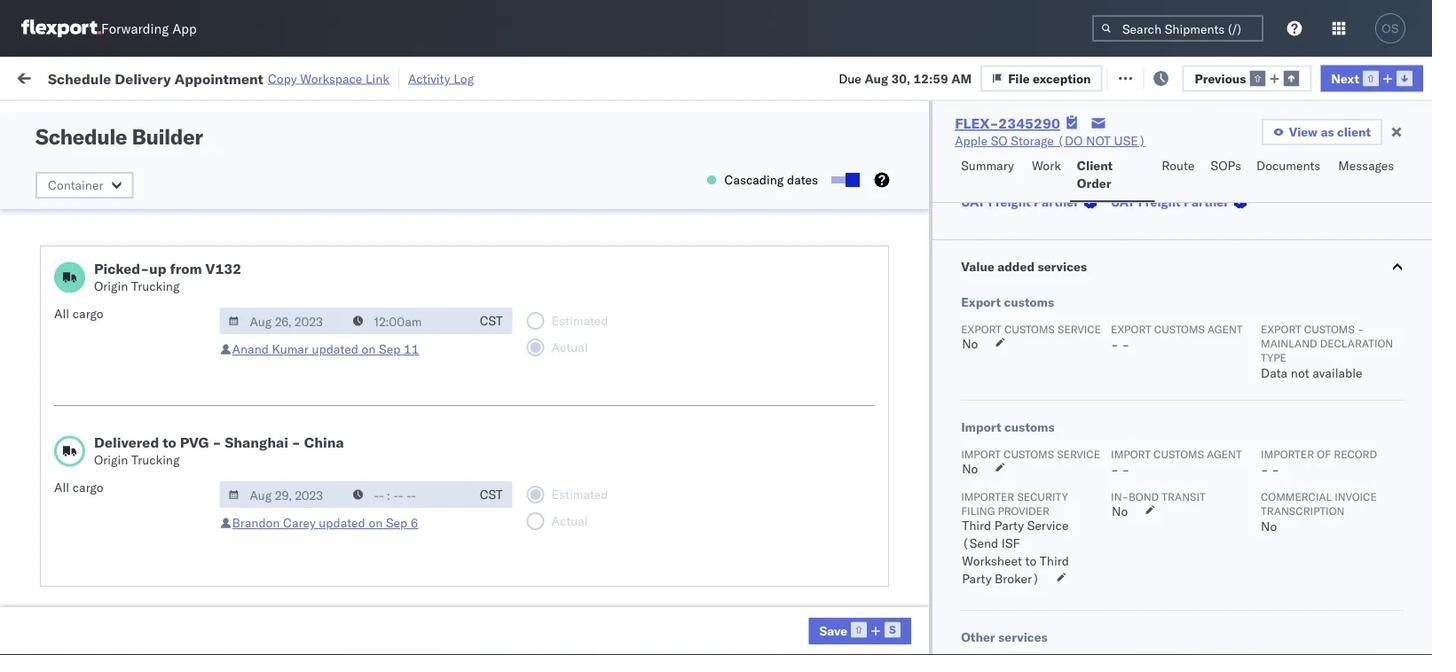 Task type: vqa. For each thing, say whether or not it's contained in the screenshot.
'FLEX-2258423' button
yes



Task type: locate. For each thing, give the bounding box(es) containing it.
cst right -- : -- -- text box
[[480, 313, 503, 329]]

2023 for 12:59 am mst, feb 28, 2023
[[428, 363, 458, 378]]

2 vertical spatial documents
[[41, 605, 105, 620]]

1 vertical spatial upload
[[41, 557, 81, 573]]

international down import customs agent - -
[[1195, 480, 1267, 495]]

flex-2318555 button
[[952, 163, 1076, 188], [952, 163, 1076, 188]]

1 integration test account - karl lagerfeld from the top
[[774, 480, 1005, 495]]

1 vertical spatial karl
[[926, 519, 949, 534]]

6
[[411, 516, 418, 531]]

container numbers
[[1271, 138, 1319, 166]]

customs for import customs service
[[1004, 448, 1055, 461]]

customs up flex-2130497
[[1004, 448, 1055, 461]]

airport inside "confirm pickup from amsterdam airport schiphol, haarlemmermeer, netherlands"
[[224, 470, 264, 486]]

1 vertical spatial trucking
[[131, 453, 180, 468]]

2 cst from the top
[[480, 487, 503, 503]]

appointment up pvg
[[145, 401, 218, 416]]

numbers down view
[[1271, 152, 1315, 166]]

sep left 6
[[386, 516, 408, 531]]

uat freight partner down the route
[[1111, 194, 1229, 210]]

schedule delivery appointment button up delivered
[[41, 400, 218, 419]]

delivery inside button
[[132, 557, 178, 573]]

updated up mst,
[[312, 342, 359, 357]]

2 karl from the top
[[926, 519, 949, 534]]

0 vertical spatial schedule pickup from los angeles, ca
[[41, 353, 239, 386]]

picked-
[[94, 260, 149, 278]]

2 horizontal spatial client
[[1077, 158, 1113, 174]]

upload customs clearance documents up upload proof of delivery
[[41, 509, 194, 542]]

all
[[54, 306, 69, 322], [54, 480, 69, 496]]

from down confirm pickup from los angeles, ca button
[[138, 353, 164, 368]]

759 at risk
[[326, 69, 387, 84]]

pickup down confirm pickup from los angeles, ca button
[[97, 353, 135, 368]]

mbl/ma
[[1386, 145, 1433, 158]]

1 vertical spatial shanghai
[[1094, 480, 1146, 495]]

air for ac
[[543, 206, 559, 222]]

2 all from the top
[[54, 480, 69, 496]]

customs up declaration
[[1305, 323, 1355, 336]]

customs inside export customs - mainland declaration type data not available
[[1305, 323, 1355, 336]]

karl for flex-2130497
[[926, 480, 949, 495]]

exception: missing bill of lading numbers
[[37, 118, 221, 152]]

4 unknown from the top
[[286, 441, 342, 456]]

am
[[952, 70, 972, 86], [324, 245, 344, 261], [324, 363, 344, 378], [324, 402, 344, 417], [316, 597, 336, 612]]

numbers inside container numbers
[[1271, 152, 1315, 166]]

1 partner from the left
[[1034, 194, 1079, 210]]

1 schedule pickup from los angeles, ca from the top
[[41, 353, 239, 386]]

5 shanghai, from the top
[[1094, 636, 1150, 651]]

1 uat freight partner from the left
[[961, 194, 1079, 210]]

so down flex-2345290 link
[[991, 133, 1008, 149]]

2 bookings test consignee from the top
[[774, 441, 916, 456]]

pm right carey on the left bottom
[[316, 519, 335, 534]]

from
[[138, 197, 164, 212], [170, 260, 202, 278], [138, 275, 164, 290], [110, 323, 136, 338], [138, 353, 164, 368], [138, 431, 164, 446], [127, 470, 153, 486]]

0 vertical spatial service
[[1058, 323, 1101, 336]]

1 karl from the top
[[926, 480, 949, 495]]

updated right carey on the left bottom
[[319, 516, 365, 531]]

2023 for 12:59 am mdt, jun 15, 2023
[[427, 402, 458, 417]]

1 vertical spatial schedule pickup from los angeles, ca link
[[41, 430, 252, 466]]

0 horizontal spatial on
[[811, 402, 829, 417]]

schedule delivery appointment up schedule pickup from madrid– barajas airport, madrid, spain in the top of the page
[[37, 245, 215, 260]]

customs down export customs
[[1005, 323, 1055, 336]]

importer inside importer security filing provider
[[961, 490, 1015, 504]]

schedule pickup from los angeles, ca link down confirm pickup from los angeles, ca button
[[41, 352, 252, 387]]

1 xiaoyu from the left
[[659, 597, 696, 612]]

2 uat freight partner from the left
[[1111, 194, 1229, 210]]

all cargo up confirm pickup from los angeles, ca
[[54, 306, 103, 322]]

updated for delivered to pvg - shanghai - china
[[319, 516, 365, 531]]

mmm d, yyyy text field up kumar
[[220, 308, 346, 335]]

1 vertical spatial 30,
[[408, 245, 427, 261]]

unknown for flex-1662119
[[286, 324, 342, 339]]

0 vertical spatial consignee
[[856, 363, 916, 378]]

0 horizontal spatial ag
[[832, 402, 850, 417]]

4 fcl from the top
[[583, 597, 605, 612]]

(do down 'cascading dates'
[[761, 245, 787, 261]]

uat down suitsupply
[[961, 194, 985, 210]]

1 horizontal spatial ag
[[948, 402, 965, 417]]

documents for 2nd upload customs clearance documents link from the bottom of the page
[[41, 527, 105, 542]]

importer inside importer of record - -
[[1261, 448, 1315, 461]]

confirm for confirm pickup from amsterdam airport schiphol, haarlemmermeer, netherlands
[[37, 470, 83, 486]]

pickup up haarlemmermeer,
[[97, 431, 135, 446]]

ocean fcl
[[543, 324, 605, 339], [543, 363, 605, 378], [543, 519, 605, 534], [543, 597, 605, 612], [543, 636, 605, 651]]

no down export customs
[[962, 336, 978, 352]]

services
[[1038, 259, 1087, 275], [999, 630, 1048, 646]]

1 integration test account - on ag from the left
[[659, 402, 850, 417]]

0 vertical spatial 11,
[[396, 519, 415, 534]]

1 vertical spatial third
[[1040, 554, 1069, 569]]

1:00 am mdt, sep 11, 2023
[[286, 597, 452, 612]]

from inside schedule pickup from los angeles international airport
[[138, 197, 164, 212]]

1 upload customs clearance documents from the top
[[41, 509, 194, 542]]

delivery up :
[[115, 69, 171, 87]]

ocean fcl for jun
[[543, 519, 605, 534]]

schedule pickup from los angeles, ca for unknown
[[41, 431, 239, 464]]

2 upload from the top
[[41, 557, 81, 573]]

0 vertical spatial confirm
[[41, 166, 86, 182]]

record
[[1334, 448, 1378, 461]]

customs for export customs - mainland declaration type data not available
[[1305, 323, 1355, 336]]

1 horizontal spatial work
[[1032, 158, 1061, 174]]

2 freight from the left
[[1138, 194, 1181, 210]]

1 horizontal spatial of
[[169, 118, 180, 134]]

xiaoyu
[[659, 597, 696, 612], [774, 597, 812, 612]]

jun for 15,
[[381, 402, 402, 417]]

bookings test consignee for 12:59 am mst, feb 28, 2023
[[774, 363, 916, 378]]

schedule delivery appointment button
[[37, 244, 215, 263], [41, 400, 218, 419]]

app
[[172, 20, 197, 37]]

1 horizontal spatial aug
[[865, 70, 888, 86]]

uat freight partner down flex-2318555
[[961, 194, 1079, 210]]

0 vertical spatial sep
[[379, 342, 401, 357]]

0 vertical spatial importer
[[1261, 448, 1315, 461]]

1 vertical spatial clearance
[[137, 587, 194, 603]]

mdt, down 3:59 pm mdt, may 9, 2023
[[338, 519, 370, 534]]

use) up client order "button"
[[1114, 133, 1146, 149]]

flex-1919146 button
[[952, 124, 1076, 149], [952, 124, 1076, 149]]

upload inside upload proof of delivery link
[[41, 557, 81, 573]]

shanghai, right 1889408
[[1094, 636, 1150, 651]]

1 shanghai, china from the top
[[1094, 128, 1186, 144]]

2 consignee from the top
[[856, 441, 916, 456]]

2 horizontal spatial of
[[1317, 448, 1331, 461]]

0 vertical spatial on
[[434, 69, 448, 84]]

of left record
[[1317, 448, 1331, 461]]

integration for flex-2318555
[[774, 167, 835, 183]]

0 vertical spatial bookings test consignee
[[774, 363, 916, 378]]

bookings for unknown
[[774, 441, 826, 456]]

1 customs from the top
[[84, 509, 134, 525]]

flex-2130383
[[980, 519, 1072, 534]]

jun for 11,
[[373, 519, 393, 534]]

ca down barajas
[[41, 371, 58, 386]]

isf
[[1002, 536, 1020, 552]]

from up madrid,
[[138, 275, 164, 290]]

no down transcription
[[1261, 519, 1277, 535]]

1 schedule pickup from los angeles, ca link from the top
[[41, 352, 252, 387]]

airport up picked-
[[116, 214, 155, 230]]

-
[[1386, 128, 1394, 144], [1394, 128, 1402, 144], [915, 167, 923, 183], [1386, 167, 1394, 183], [1394, 167, 1402, 183], [774, 206, 782, 222], [782, 206, 789, 222], [1358, 323, 1365, 336], [1386, 324, 1394, 339], [1394, 324, 1402, 339], [1111, 337, 1119, 353], [1122, 337, 1130, 353], [800, 402, 808, 417], [915, 402, 923, 417], [1386, 402, 1394, 417], [1394, 402, 1402, 417], [212, 434, 221, 452], [292, 434, 301, 452], [1111, 462, 1119, 478], [1122, 462, 1130, 478], [1261, 462, 1269, 478], [1272, 462, 1280, 478], [915, 480, 923, 495], [915, 519, 923, 534], [1386, 597, 1394, 612], [1394, 597, 1402, 612], [774, 636, 782, 651], [782, 636, 789, 651]]

shanghai, china for 1919146
[[1094, 128, 1186, 144]]

aug right due on the right
[[865, 70, 888, 86]]

on right 205 at the top of the page
[[434, 69, 448, 84]]

aug up -- : -- -- text box
[[381, 245, 405, 261]]

import customs
[[961, 420, 1055, 435]]

origin inside delivered to pvg - shanghai - china origin trucking
[[94, 453, 128, 468]]

0 vertical spatial shanghai
[[225, 434, 288, 452]]

1 horizontal spatial to
[[1026, 554, 1037, 569]]

upload customs clearance documents link down upload proof of delivery button
[[41, 586, 252, 622]]

1 vertical spatial 11,
[[399, 597, 418, 612]]

storage
[[1011, 133, 1054, 149], [715, 245, 758, 261], [830, 245, 873, 261], [830, 558, 873, 573]]

all left 'airport,'
[[54, 306, 69, 322]]

uat freight partner for first uat freight partner link from the right
[[1111, 194, 1229, 210]]

flex-1857563 button
[[952, 202, 1076, 227], [952, 202, 1076, 227]]

schedule delivery appointment up delivered
[[41, 401, 218, 416]]

numbers down the exception:
[[37, 136, 89, 152]]

export for export customs service
[[961, 323, 1002, 336]]

upload customs clearance documents inside "button"
[[41, 587, 194, 620]]

1 shanghai, from the top
[[1094, 128, 1150, 144]]

11, for jun
[[396, 519, 415, 534]]

freight for first uat freight partner link from left
[[988, 194, 1031, 210]]

integration test account - suitsupply
[[774, 167, 986, 183]]

bookings for 12:59 am mst, feb 28, 2023
[[774, 363, 826, 378]]

uat
[[961, 194, 985, 210], [1111, 194, 1135, 210]]

1 vertical spatial to
[[1026, 554, 1037, 569]]

export up kaohsiung,
[[1111, 323, 1152, 336]]

0 horizontal spatial airport
[[116, 214, 155, 230]]

file up flex-2345290 link
[[1008, 70, 1030, 86]]

ca inside button
[[214, 323, 231, 338]]

1 vertical spatial air
[[543, 245, 559, 261]]

1 upload from the top
[[41, 509, 81, 525]]

import inside import customs agent - -
[[1111, 448, 1151, 461]]

0 vertical spatial customs
[[84, 509, 134, 525]]

broker)
[[995, 572, 1040, 587]]

pm
[[316, 480, 335, 495], [316, 519, 335, 534]]

1 consignee from the top
[[856, 363, 916, 378]]

flex-1919146
[[980, 128, 1072, 144]]

0 vertical spatial lagerfeld
[[952, 480, 1005, 495]]

1 horizontal spatial exception
[[1155, 69, 1213, 84]]

clearance down upload proof of delivery button
[[137, 587, 194, 603]]

customs down value added services button
[[1155, 323, 1205, 336]]

lading
[[183, 118, 221, 134]]

lagerfeld for flex-2130497
[[952, 480, 1005, 495]]

no
[[145, 110, 159, 123], [962, 336, 978, 352], [962, 462, 978, 477], [1112, 504, 1128, 520], [1261, 519, 1277, 535]]

suitsupply
[[926, 167, 986, 183]]

shanghai, for flex-1662119
[[1094, 324, 1150, 339]]

china for flex-1889408
[[1153, 636, 1186, 651]]

schedule delivery appointment button up schedule pickup from madrid– barajas airport, madrid, spain in the top of the page
[[37, 244, 215, 263]]

bill
[[147, 118, 165, 134]]

2 vertical spatial of
[[118, 557, 129, 573]]

1 vertical spatial of
[[1317, 448, 1331, 461]]

2 vertical spatial upload
[[41, 587, 81, 603]]

1889408
[[1018, 636, 1072, 651]]

1 xiaoyu test client from the left
[[659, 597, 760, 612]]

services up 2258423
[[1038, 259, 1087, 275]]

2 lagerfeld from the top
[[952, 519, 1005, 534]]

on
[[434, 69, 448, 84], [362, 342, 376, 357], [369, 516, 383, 531]]

appointment up lading
[[174, 69, 264, 87]]

angeles, for the schedule pickup from los angeles, ca link associated with unknown
[[190, 431, 239, 446]]

schedule delivery appointment link up delivered
[[41, 400, 218, 418]]

customs
[[1004, 295, 1055, 310], [1005, 323, 1055, 336], [1155, 323, 1205, 336], [1305, 323, 1355, 336], [1005, 420, 1055, 435], [1004, 448, 1055, 461], [1154, 448, 1204, 461]]

2 partner from the left
[[1184, 194, 1229, 210]]

cargo up confirm pickup from los angeles, ca
[[73, 306, 103, 322]]

pickup inside schedule pickup from los angeles international airport
[[97, 197, 135, 212]]

2 mmm d, yyyy text field from the top
[[220, 482, 346, 509]]

2345290 up flex id button
[[999, 115, 1061, 132]]

8 resize handle column header from the left
[[1241, 138, 1262, 656]]

5 shanghai, china from the top
[[1094, 636, 1186, 651]]

china for flex-1919146
[[1153, 128, 1186, 144]]

unknown up 12:59 am mdt, aug 30, 2023
[[286, 206, 342, 222]]

documents down view
[[1257, 158, 1321, 174]]

export for export customs agent - -
[[1111, 323, 1152, 336]]

0 horizontal spatial xiaoyu
[[659, 597, 696, 612]]

schedule pickup from los angeles, ca link up confirm pickup from amsterdam airport schiphol, haarlemmermeer, netherlands link
[[41, 430, 252, 466]]

importer up filing
[[961, 490, 1015, 504]]

mdt, for 4:00 pm mdt, jun 11, 2023
[[338, 519, 370, 534]]

to inside delivered to pvg - shanghai - china origin trucking
[[163, 434, 176, 452]]

schedule pickup from los angeles, ca up haarlemmermeer,
[[41, 431, 239, 464]]

0 horizontal spatial freight
[[988, 194, 1031, 210]]

xiaoyu test client up bosch ocean test
[[659, 597, 760, 612]]

account for flex-2130497
[[865, 480, 912, 495]]

amsterdam
[[157, 470, 221, 486]]

import down flex-2389690 at the bottom right
[[961, 420, 1002, 435]]

pickup for the schedule pickup from los angeles, ca link associated with unknown
[[97, 431, 135, 446]]

schedule delivery appointment link for bottom "schedule delivery appointment" "button"
[[41, 400, 218, 418]]

3 shanghai, from the top
[[1094, 519, 1150, 534]]

mmm d, yyyy text field for delivered to pvg - shanghai - china
[[220, 482, 346, 509]]

2389690
[[1018, 402, 1072, 417]]

1 pm from the top
[[316, 480, 335, 495]]

1 vertical spatial updated
[[319, 516, 365, 531]]

3 unknown from the top
[[286, 324, 342, 339]]

1 vertical spatial service
[[1057, 448, 1101, 461]]

3 ocean fcl from the top
[[543, 519, 605, 534]]

unknown for flex-2258423
[[286, 284, 342, 300]]

from for schedule pickup from los angeles international airport link
[[138, 197, 164, 212]]

0 vertical spatial services
[[1038, 259, 1087, 275]]

shanghai, china
[[1094, 128, 1186, 144], [1094, 324, 1186, 339], [1094, 519, 1186, 534], [1094, 597, 1186, 612], [1094, 636, 1186, 651]]

los left angeles
[[167, 197, 187, 212]]

of inside 'exception: missing bill of lading numbers'
[[169, 118, 180, 134]]

5 ocean fcl from the top
[[543, 636, 605, 651]]

freight for first uat freight partner link from the right
[[1138, 194, 1181, 210]]

2 integration test account - karl lagerfeld from the top
[[774, 519, 1005, 534]]

1 on from the left
[[811, 402, 829, 417]]

0 horizontal spatial file
[[1008, 70, 1030, 86]]

2 uat freight partner link from the left
[[1111, 193, 1252, 211]]

to inside third party service (send isf worksheet to third party broker)
[[1026, 554, 1037, 569]]

worksheet
[[962, 554, 1022, 569]]

1 trucking from the top
[[131, 279, 180, 294]]

brandon carey updated on sep 6 button
[[232, 516, 418, 531]]

3 upload from the top
[[41, 587, 81, 603]]

partner down sops
[[1184, 194, 1229, 210]]

1 uat freight partner link from the left
[[961, 193, 1102, 211]]

pickup inside schedule pickup from madrid– barajas airport, madrid, spain
[[97, 275, 135, 290]]

delivery down workitem button
[[89, 166, 135, 182]]

link
[[366, 71, 390, 86]]

fcl for feb
[[583, 363, 605, 378]]

2 upload customs clearance documents from the top
[[41, 587, 194, 620]]

party up the isf
[[995, 518, 1024, 534]]

bosch
[[659, 636, 694, 651]]

ocean
[[543, 324, 580, 339], [543, 363, 580, 378], [543, 402, 580, 417], [543, 519, 580, 534], [543, 597, 580, 612], [543, 636, 580, 651], [697, 636, 733, 651]]

schedule pickup from madrid– barajas airport, madrid, spain
[[41, 275, 214, 308]]

759
[[326, 69, 349, 84]]

workitem button
[[11, 141, 257, 159]]

bookings test consignee
[[774, 363, 916, 378], [774, 441, 916, 456]]

no for import
[[962, 462, 978, 477]]

no up filing
[[962, 462, 978, 477]]

(send
[[962, 536, 999, 552]]

2 customs from the top
[[84, 587, 134, 603]]

ocean fcl for sep
[[543, 597, 605, 612]]

clearance down haarlemmermeer,
[[137, 509, 194, 525]]

1 horizontal spatial xiaoyu
[[774, 597, 812, 612]]

integration for flex-2130497
[[774, 480, 835, 495]]

1 vertical spatial agent
[[1207, 448, 1242, 461]]

1 vertical spatial all cargo
[[54, 480, 103, 496]]

actions
[[1379, 145, 1416, 158]]

0 vertical spatial third
[[962, 518, 992, 534]]

uat for first uat freight partner link from left
[[961, 194, 985, 210]]

air for apple
[[543, 245, 559, 261]]

airport inside schedule pickup from los angeles international airport
[[116, 214, 155, 230]]

1 bookings from the top
[[774, 363, 826, 378]]

0 vertical spatial all cargo
[[54, 306, 103, 322]]

2 origin from the top
[[94, 453, 128, 468]]

1 freight from the left
[[988, 194, 1031, 210]]

None checkbox
[[832, 177, 857, 184]]

1 origin from the top
[[94, 279, 128, 294]]

uat for first uat freight partner link from the right
[[1111, 194, 1135, 210]]

0 vertical spatial schedule delivery appointment
[[37, 245, 215, 260]]

export
[[961, 295, 1001, 310], [961, 323, 1002, 336], [1111, 323, 1152, 336], [1261, 323, 1302, 336]]

4 ocean fcl from the top
[[543, 597, 605, 612]]

shanghai, right 1662119
[[1094, 324, 1150, 339]]

12:59 am mdt, aug 30, 2023
[[286, 245, 461, 261]]

activity log
[[408, 71, 474, 86]]

2 schedule pickup from los angeles, ca from the top
[[41, 431, 239, 464]]

2 clearance from the top
[[137, 587, 194, 603]]

1 vertical spatial upload customs clearance documents link
[[41, 586, 252, 622]]

clearance inside "button"
[[137, 587, 194, 603]]

upload for upload proof of delivery link
[[41, 557, 81, 573]]

3 resize handle column header from the left
[[513, 138, 534, 656]]

cst right -- : -- -- text field at the bottom left of the page
[[480, 487, 503, 503]]

exception: missing bill of lading numbers link
[[37, 118, 266, 153]]

2 uat from the left
[[1111, 194, 1135, 210]]

0 horizontal spatial xiaoyu test client
[[659, 597, 760, 612]]

origin inside picked-up from v132 origin trucking
[[94, 279, 128, 294]]

service for -
[[1057, 448, 1101, 461]]

0 vertical spatial to
[[163, 434, 176, 452]]

2 air from the top
[[543, 245, 559, 261]]

1 vertical spatial work
[[1032, 158, 1061, 174]]

upload customs clearance documents link down haarlemmermeer,
[[41, 508, 252, 544]]

1 horizontal spatial uat freight partner
[[1111, 194, 1229, 210]]

export inside export customs agent - -
[[1111, 323, 1152, 336]]

exception:
[[37, 118, 97, 134]]

los
[[167, 197, 187, 212], [1094, 206, 1113, 222], [139, 323, 159, 338], [167, 353, 187, 368], [167, 431, 187, 446]]

2 ocean fcl from the top
[[543, 363, 605, 378]]

from up haarlemmermeer,
[[127, 470, 153, 486]]

1 bookings test consignee from the top
[[774, 363, 916, 378]]

delivered to pvg - shanghai - china origin trucking
[[94, 434, 344, 468]]

confirm
[[41, 166, 86, 182], [20, 323, 65, 338], [37, 470, 83, 486]]

previous button
[[1183, 65, 1312, 92]]

(do down integration test account - suitsupply
[[876, 245, 902, 261]]

container for container
[[48, 178, 103, 193]]

anand
[[232, 342, 269, 357]]

5 resize handle column header from the left
[[744, 138, 765, 656]]

documents inside button
[[1257, 158, 1321, 174]]

use) down the (send at the bottom of the page
[[933, 558, 965, 573]]

1 horizontal spatial on
[[926, 402, 945, 417]]

china for flex-1662119
[[1153, 324, 1186, 339]]

los up amsterdam
[[167, 431, 187, 446]]

messages
[[1339, 158, 1395, 174]]

on up the 12:59 am mst, feb 28, 2023
[[362, 342, 376, 357]]

storage down cascading
[[715, 245, 758, 261]]

1 cargo from the top
[[73, 306, 103, 322]]

cst for picked-up from v132
[[480, 313, 503, 329]]

MMM D, YYYY text field
[[220, 308, 346, 335], [220, 482, 346, 509]]

2 vertical spatial confirm
[[37, 470, 83, 486]]

Search Work text field
[[836, 63, 1030, 90]]

upload inside "button"
[[41, 587, 81, 603]]

0 vertical spatial 30,
[[892, 70, 911, 86]]

import down import customs
[[961, 448, 1001, 461]]

1 air from the top
[[543, 206, 559, 222]]

0 horizontal spatial party
[[962, 572, 992, 587]]

air
[[543, 206, 559, 222], [543, 245, 559, 261], [543, 480, 559, 495]]

xiaoyu test client up save
[[774, 597, 875, 612]]

1 vertical spatial bookings
[[774, 441, 826, 456]]

0 horizontal spatial of
[[118, 557, 129, 573]]

2 unknown from the top
[[286, 284, 342, 300]]

0 vertical spatial origin
[[94, 279, 128, 294]]

0 horizontal spatial uat freight partner
[[961, 194, 1079, 210]]

angeles, inside button
[[162, 323, 211, 338]]

1 horizontal spatial container
[[1271, 138, 1319, 151]]

delivery inside button
[[89, 166, 135, 182]]

ocean for bookings test consignee
[[543, 363, 580, 378]]

bookings
[[774, 363, 826, 378], [774, 441, 826, 456]]

all up 'netherlands'
[[54, 480, 69, 496]]

1 horizontal spatial file exception
[[1130, 69, 1213, 84]]

cargo for delivered
[[73, 480, 103, 496]]

customs inside import customs agent - -
[[1154, 448, 1204, 461]]

on down may
[[369, 516, 383, 531]]

1 lagerfeld from the top
[[952, 480, 1005, 495]]

mdt, left may
[[338, 480, 370, 495]]

schedule pickup from los angeles, ca for 12:59 am mst, feb 28, 2023
[[41, 353, 239, 386]]

flex-2345290 up flex-2258423 at the right top of the page
[[980, 245, 1072, 261]]

from for confirm pickup from los angeles, ca link
[[110, 323, 136, 338]]

2 fcl from the top
[[583, 363, 605, 378]]

2 pm from the top
[[316, 519, 335, 534]]

mbl/ma button
[[1378, 141, 1433, 159]]

customs inside export customs agent - -
[[1155, 323, 1205, 336]]

client inside client order "button"
[[1077, 158, 1113, 174]]

2 shanghai, china from the top
[[1094, 324, 1186, 339]]

agent inside import customs agent - -
[[1207, 448, 1242, 461]]

unknown up anand kumar updated on sep 11 button
[[286, 284, 342, 300]]

mmm d, yyyy text field up carey on the left bottom
[[220, 482, 346, 509]]

0 vertical spatial all
[[54, 306, 69, 322]]

3 shanghai, china from the top
[[1094, 519, 1186, 534]]

consignee for unknown
[[856, 441, 916, 456]]

12:59 for 12:59 am mdt, aug 30, 2023
[[286, 245, 320, 261]]

2 trucking from the top
[[131, 453, 180, 468]]

sops
[[1211, 158, 1242, 174]]

1 vertical spatial integration test account - karl lagerfeld
[[774, 519, 1005, 534]]

agent inside export customs agent - -
[[1208, 323, 1243, 336]]

customs up the pudong at bottom right
[[1154, 448, 1204, 461]]

freight
[[988, 194, 1031, 210], [1138, 194, 1181, 210]]

schedule inside schedule pickup from los angeles international airport
[[41, 197, 93, 212]]

agent
[[1208, 323, 1243, 336], [1207, 448, 1242, 461]]

pickup for confirm pickup from los angeles, ca link
[[68, 323, 106, 338]]

pickup for schedule pickup from madrid– barajas airport, madrid, spain link
[[97, 275, 135, 290]]

1 mmm d, yyyy text field from the top
[[220, 308, 346, 335]]

1 horizontal spatial importer
[[1261, 448, 1315, 461]]

1 horizontal spatial file
[[1130, 69, 1152, 84]]

0 horizontal spatial partner
[[1034, 194, 1079, 210]]

uat freight partner link down the route
[[1111, 193, 1252, 211]]

forwarding app link
[[21, 20, 197, 37]]

2 resize handle column header from the left
[[451, 138, 472, 656]]

1 fcl from the top
[[583, 324, 605, 339]]

0 vertical spatial work
[[193, 69, 224, 84]]

11, down -- : -- -- text field at the bottom left of the page
[[396, 519, 415, 534]]

delivery up schedule pickup from madrid– barajas airport, madrid, spain in the top of the page
[[93, 245, 139, 260]]

confirm for confirm pickup from los angeles, ca
[[20, 323, 65, 338]]

1 clearance from the top
[[137, 509, 194, 525]]

flex-1889408 button
[[952, 632, 1076, 656], [952, 632, 1076, 656]]

confirm pickup from amsterdam airport schiphol, haarlemmermeer, netherlands button
[[37, 469, 266, 521]]

no right :
[[145, 110, 159, 123]]

confirm for confirm delivery
[[41, 166, 86, 182]]

agent for mainland
[[1208, 323, 1243, 336]]

from inside schedule pickup from madrid– barajas airport, madrid, spain
[[138, 275, 164, 290]]

import inside button
[[149, 69, 190, 84]]

apple so storage (do not use) up 2318555
[[955, 133, 1146, 149]]

2 all cargo from the top
[[54, 480, 103, 496]]

all for picked-
[[54, 306, 69, 322]]

mdt, for 1:00 am mdt, sep 11, 2023
[[339, 597, 371, 612]]

2 bookings from the top
[[774, 441, 826, 456]]

pickup inside "confirm pickup from amsterdam airport schiphol, haarlemmermeer, netherlands"
[[86, 470, 124, 486]]

2 integration test account - on ag from the left
[[774, 402, 965, 417]]

2 schedule pickup from los angeles, ca link from the top
[[41, 430, 252, 466]]

am for apple so storage (do not use)
[[324, 245, 344, 261]]

2 on from the left
[[926, 402, 945, 417]]

unknown for flex-1889408
[[286, 636, 342, 651]]

1 unknown from the top
[[286, 206, 342, 222]]

aug
[[865, 70, 888, 86], [381, 245, 405, 261]]

4 shanghai, china from the top
[[1094, 597, 1186, 612]]

0 horizontal spatial uat
[[961, 194, 985, 210]]

of inside importer of record - -
[[1317, 448, 1331, 461]]

upload for first upload customs clearance documents link from the bottom
[[41, 587, 81, 603]]

1 horizontal spatial freight
[[1138, 194, 1181, 210]]

1 vertical spatial bookings test consignee
[[774, 441, 916, 456]]

--
[[1386, 128, 1402, 144], [1386, 167, 1402, 183], [774, 206, 789, 222], [1386, 324, 1402, 339], [1386, 402, 1402, 417], [1386, 597, 1402, 612], [774, 636, 789, 651]]

0 horizontal spatial uat freight partner link
[[961, 193, 1102, 211]]

trucking inside picked-up from v132 origin trucking
[[131, 279, 180, 294]]

china
[[1153, 128, 1186, 144], [1153, 324, 1186, 339], [304, 434, 344, 452], [1153, 519, 1186, 534], [1153, 597, 1186, 612], [1153, 636, 1186, 651]]

1 vertical spatial documents
[[41, 527, 105, 542]]

cargo up 'netherlands'
[[73, 480, 103, 496]]

customs inside "button"
[[84, 587, 134, 603]]

schedule delivery appointment
[[37, 245, 215, 260], [41, 401, 218, 416]]

up
[[149, 260, 166, 278]]

kaohsiung,
[[1094, 402, 1157, 417]]

ocean for xiaoyu test client
[[543, 597, 580, 612]]

account for flex-2130383
[[865, 519, 912, 534]]

1 ocean fcl from the top
[[543, 324, 605, 339]]

0 vertical spatial documents
[[1257, 158, 1321, 174]]

upload proof of delivery button
[[41, 556, 178, 576]]

flex
[[952, 145, 971, 158]]

0 horizontal spatial work
[[193, 69, 224, 84]]

partner
[[1034, 194, 1079, 210], [1184, 194, 1229, 210]]

0 horizontal spatial numbers
[[37, 136, 89, 152]]

from inside picked-up from v132 origin trucking
[[170, 260, 202, 278]]

lagerfeld down filing
[[952, 519, 1005, 534]]

from for the schedule pickup from los angeles, ca link for 12:59 am mst, feb 28, 2023
[[138, 353, 164, 368]]

3 fcl from the top
[[583, 519, 605, 534]]

mdt, down mst,
[[347, 402, 378, 417]]

schedule pickup from los angeles, ca link for unknown
[[41, 430, 252, 466]]

flexport. image
[[21, 20, 101, 37]]

1 horizontal spatial numbers
[[1271, 152, 1315, 166]]

0 vertical spatial upload
[[41, 509, 81, 525]]

1 all cargo from the top
[[54, 306, 103, 322]]

1 uat from the left
[[961, 194, 985, 210]]

uat down order
[[1111, 194, 1135, 210]]

delivery for "schedule delivery appointment" "button" to the top
[[93, 245, 139, 260]]

customs down upload proof of delivery button
[[84, 587, 134, 603]]

0 vertical spatial upload customs clearance documents
[[41, 509, 194, 542]]

confirm pickup from los angeles, ca button
[[20, 322, 231, 341]]

1 vertical spatial jun
[[373, 519, 393, 534]]

2 shanghai, from the top
[[1094, 324, 1150, 339]]

0 vertical spatial updated
[[312, 342, 359, 357]]

0 horizontal spatial client
[[726, 597, 760, 612]]

5 unknown from the top
[[286, 636, 342, 651]]

upload
[[41, 509, 81, 525], [41, 557, 81, 573], [41, 587, 81, 603]]

ocean lcl
[[543, 402, 605, 417]]

2 cargo from the top
[[73, 480, 103, 496]]

2023 for 12:59 am mdt, aug 30, 2023
[[430, 245, 461, 261]]

1 horizontal spatial international
[[1195, 480, 1267, 495]]

1 all from the top
[[54, 306, 69, 322]]

pm for 3:59
[[316, 480, 335, 495]]

1 horizontal spatial client
[[842, 597, 875, 612]]

upload customs clearance documents for first upload customs clearance documents link from the bottom
[[41, 587, 194, 620]]

0 vertical spatial clearance
[[137, 509, 194, 525]]

from left pvg
[[138, 431, 164, 446]]

los down order
[[1094, 206, 1113, 222]]

1 cst from the top
[[480, 313, 503, 329]]

confirm inside "confirm pickup from amsterdam airport schiphol, haarlemmermeer, netherlands"
[[37, 470, 83, 486]]

import up in-
[[1111, 448, 1151, 461]]

from inside "confirm pickup from amsterdam airport schiphol, haarlemmermeer, netherlands"
[[127, 470, 153, 486]]

resize handle column header
[[254, 138, 275, 656], [451, 138, 472, 656], [513, 138, 534, 656], [628, 138, 650, 656], [744, 138, 765, 656], [921, 138, 943, 656], [1063, 138, 1085, 656], [1241, 138, 1262, 656], [1356, 138, 1378, 656], [1401, 138, 1422, 656]]

use) down dates
[[818, 245, 850, 261]]

export inside export customs - mainland declaration type data not available
[[1261, 323, 1302, 336]]

0 vertical spatial container
[[1271, 138, 1319, 151]]

0 vertical spatial bookings
[[774, 363, 826, 378]]

1 horizontal spatial airport
[[224, 470, 264, 486]]

documents inside "button"
[[41, 605, 105, 620]]

all for delivered
[[54, 480, 69, 496]]



Task type: describe. For each thing, give the bounding box(es) containing it.
confirm pickup from los angeles, ca link
[[20, 322, 231, 340]]

due
[[839, 70, 862, 86]]

mdt, for 3:59 pm mdt, may 9, 2023
[[338, 480, 370, 495]]

2023 for 1:00 am mdt, sep 11, 2023
[[421, 597, 452, 612]]

flex id button
[[943, 141, 1067, 159]]

3 air from the top
[[543, 480, 559, 495]]

unknown for flex-1893088
[[286, 441, 342, 456]]

2 xiaoyu from the left
[[774, 597, 812, 612]]

Search Shipments (/) text field
[[1093, 15, 1264, 42]]

storage down integration test account - suitsupply
[[830, 245, 873, 261]]

6 resize handle column header from the left
[[921, 138, 943, 656]]

confirm pickup from amsterdam airport schiphol, haarlemmermeer, netherlands link
[[37, 469, 266, 521]]

los inside button
[[139, 323, 159, 338]]

storage up save button
[[830, 558, 873, 573]]

2 ag from the left
[[948, 402, 965, 417]]

cargo for picked-
[[73, 306, 103, 322]]

3:59 pm mdt, may 9, 2023
[[286, 480, 446, 495]]

-- : -- -- text field
[[344, 308, 470, 335]]

1 ag from the left
[[832, 402, 850, 417]]

upload proof of delivery link
[[41, 556, 178, 574]]

no inside commercial invoice transcription no
[[1261, 519, 1277, 535]]

sops button
[[1204, 150, 1250, 202]]

2 vertical spatial sep
[[374, 597, 396, 612]]

updated for picked-up from v132
[[312, 342, 359, 357]]

0 vertical spatial party
[[995, 518, 1024, 534]]

risk
[[366, 69, 387, 84]]

ca for the schedule pickup from los angeles, ca link associated with unknown
[[41, 449, 58, 464]]

schedule delivery appointment for "schedule delivery appointment" "button" to the top
[[37, 245, 215, 260]]

value added services button
[[933, 241, 1433, 294]]

4 shanghai, from the top
[[1094, 597, 1150, 612]]

data
[[1261, 366, 1288, 381]]

cascading dates
[[725, 172, 818, 188]]

may
[[373, 480, 398, 495]]

11
[[404, 342, 419, 357]]

brandon carey updated on sep 6
[[232, 516, 418, 531]]

lagerfeld for flex-2130383
[[952, 519, 1005, 534]]

2 vertical spatial appointment
[[145, 401, 218, 416]]

dates
[[787, 172, 818, 188]]

shanghai, china for 1889408
[[1094, 636, 1186, 651]]

- inside export customs - mainland declaration type data not available
[[1358, 323, 1365, 336]]

upload customs clearance documents for 2nd upload customs clearance documents link from the bottom of the page
[[41, 509, 194, 542]]

china inside delivered to pvg - shanghai - china origin trucking
[[304, 434, 344, 452]]

3:59
[[286, 480, 313, 495]]

10 resize handle column header from the left
[[1401, 138, 1422, 656]]

0 vertical spatial 2345290
[[999, 115, 1061, 132]]

so up save
[[810, 558, 827, 573]]

2 xiaoyu test client from the left
[[774, 597, 875, 612]]

customs for 2nd upload customs clearance documents link from the bottom of the page
[[84, 509, 134, 525]]

kaohsiung, taiwan
[[1094, 402, 1199, 417]]

view
[[1289, 124, 1318, 140]]

5 fcl from the top
[[583, 636, 605, 651]]

0 vertical spatial aug
[[865, 70, 888, 86]]

storage down flex-2345290 link
[[1011, 133, 1054, 149]]

bookings test consignee for unknown
[[774, 441, 916, 456]]

upload customs clearance documents button
[[41, 586, 252, 624]]

0 vertical spatial schedule delivery appointment button
[[37, 244, 215, 263]]

log
[[454, 71, 474, 86]]

:
[[137, 110, 140, 123]]

carey
[[283, 516, 316, 531]]

services inside button
[[1038, 259, 1087, 275]]

uat freight partner for first uat freight partner link from left
[[961, 194, 1079, 210]]

am for xiaoyu test client
[[316, 597, 336, 612]]

filtered by:
[[18, 109, 81, 124]]

consignee for 12:59 am mst, feb 28, 2023
[[856, 363, 916, 378]]

not
[[1291, 366, 1310, 381]]

shanghai, for flex-2130383
[[1094, 519, 1150, 534]]

brandon
[[232, 516, 280, 531]]

import customs service
[[961, 448, 1101, 461]]

shanghai, for flex-1889408
[[1094, 636, 1150, 651]]

activity log button
[[408, 67, 474, 89]]

apple so storage (do not use) down integration test account - suitsupply
[[774, 245, 965, 261]]

1662119
[[1018, 324, 1072, 339]]

batch
[[1334, 69, 1369, 84]]

0 horizontal spatial aug
[[381, 245, 405, 261]]

bond
[[1129, 490, 1159, 504]]

work
[[51, 64, 97, 89]]

flex-2318555
[[980, 167, 1072, 183]]

ocean for --
[[543, 636, 580, 651]]

1 horizontal spatial 30,
[[892, 70, 911, 86]]

fcl for jun
[[583, 519, 605, 534]]

service
[[1028, 518, 1069, 534]]

shanghai pudong international airport
[[1094, 480, 1310, 495]]

205
[[408, 69, 431, 84]]

ca for the schedule pickup from los angeles, ca link for 12:59 am mst, feb 28, 2023
[[41, 371, 58, 386]]

value added services
[[961, 259, 1087, 275]]

1:00
[[286, 597, 313, 612]]

trucking inside delivered to pvg - shanghai - china origin trucking
[[131, 453, 180, 468]]

so inside apple so storage (do not use) link
[[991, 133, 1008, 149]]

4 resize handle column header from the left
[[628, 138, 650, 656]]

ca down route button
[[1169, 206, 1186, 222]]

copy
[[268, 71, 297, 86]]

save button
[[809, 619, 912, 645]]

not down dates
[[790, 245, 815, 261]]

am for integration test account - on ag
[[324, 402, 344, 417]]

12:59 am mdt, jun 15, 2023
[[286, 402, 458, 417]]

flex-1857563
[[980, 206, 1072, 222]]

not up client order
[[1086, 133, 1111, 149]]

integration test account - karl lagerfeld for flex-2130383
[[774, 519, 1005, 534]]

forwarding app
[[101, 20, 197, 37]]

import work button
[[142, 57, 231, 97]]

delivery for bottom "schedule delivery appointment" "button"
[[97, 401, 142, 416]]

customs for import customs
[[1005, 420, 1055, 435]]

snoozed : no
[[96, 110, 159, 123]]

message (0)
[[238, 69, 311, 84]]

-- : -- -- text field
[[344, 482, 470, 509]]

los inside schedule pickup from los angeles international airport
[[167, 197, 187, 212]]

commercial
[[1261, 490, 1332, 504]]

so down "ram"
[[695, 245, 711, 261]]

taiwan
[[1160, 402, 1199, 417]]

1 vertical spatial appointment
[[142, 245, 215, 260]]

flex-2318886
[[980, 597, 1072, 612]]

shanghai, china for 2130383
[[1094, 519, 1186, 534]]

angeles, for the schedule pickup from los angeles, ca link for 12:59 am mst, feb 28, 2023
[[190, 353, 239, 368]]

1 horizontal spatial third
[[1040, 554, 1069, 569]]

flex-2389690
[[980, 402, 1072, 417]]

confirm delivery link
[[41, 166, 135, 183]]

container numbers button
[[1262, 134, 1360, 166]]

1 vertical spatial schedule delivery appointment button
[[41, 400, 218, 419]]

export for export customs - mainland declaration type data not available
[[1261, 323, 1302, 336]]

work inside button
[[1032, 158, 1061, 174]]

due aug 30, 12:59 am
[[839, 70, 972, 86]]

1 vertical spatial services
[[999, 630, 1048, 646]]

pm for 4:00
[[316, 519, 335, 534]]

flex-2345290 link
[[955, 115, 1061, 132]]

pickup for the schedule pickup from los angeles, ca link for 12:59 am mst, feb 28, 2023
[[97, 353, 135, 368]]

customs for import customs agent - -
[[1154, 448, 1204, 461]]

los down confirm pickup from los angeles, ca button
[[167, 353, 187, 368]]

messages button
[[1332, 150, 1404, 202]]

0 horizontal spatial exception
[[1033, 70, 1091, 86]]

value
[[961, 259, 995, 275]]

container for container numbers
[[1271, 138, 1319, 151]]

confirm pickup from los angeles, ca
[[20, 323, 231, 338]]

track
[[451, 69, 480, 84]]

schedule inside schedule pickup from madrid– barajas airport, madrid, spain
[[41, 275, 93, 290]]

account for flex-2318555
[[865, 167, 912, 183]]

clearance for 2nd upload customs clearance documents link from the bottom of the page
[[137, 509, 194, 525]]

customs for export customs agent - -
[[1155, 323, 1205, 336]]

madrid,
[[133, 292, 176, 308]]

international inside schedule pickup from los angeles international airport
[[41, 214, 113, 230]]

from for confirm pickup from amsterdam airport schiphol, haarlemmermeer, netherlands link
[[127, 470, 153, 486]]

agent for -
[[1207, 448, 1242, 461]]

1 resize handle column header from the left
[[254, 138, 275, 656]]

2130383
[[1018, 519, 1072, 534]]

shanghai inside delivered to pvg - shanghai - china origin trucking
[[225, 434, 288, 452]]

schedule pickup from los angeles international airport
[[41, 197, 235, 230]]

filtered
[[18, 109, 61, 124]]

sep for delivered to pvg - shanghai - china
[[386, 516, 408, 531]]

not left the value
[[905, 245, 930, 261]]

1 vertical spatial party
[[962, 572, 992, 587]]

2318555
[[1018, 167, 1072, 183]]

numbers inside 'exception: missing bill of lading numbers'
[[37, 136, 89, 152]]

2 horizontal spatial airport
[[1271, 480, 1310, 495]]

import for import customs service
[[961, 448, 1001, 461]]

(do up work button on the right top of the page
[[1057, 133, 1083, 149]]

action
[[1372, 69, 1411, 84]]

cst for delivered to pvg - shanghai - china
[[480, 487, 503, 503]]

so down dates
[[810, 245, 827, 261]]

1893088
[[1018, 441, 1072, 456]]

0 vertical spatial flex-2345290
[[955, 115, 1061, 132]]

ocean for integration test account - karl lagerfeld
[[543, 519, 580, 534]]

shanghai, china for 1662119
[[1094, 324, 1186, 339]]

12:59 for 12:59 am mdt, jun 15, 2023
[[286, 402, 320, 417]]

angeles, for confirm pickup from los angeles, ca link
[[162, 323, 211, 338]]

customs for first upload customs clearance documents link from the bottom
[[84, 587, 134, 603]]

9 resize handle column header from the left
[[1356, 138, 1378, 656]]

2318886
[[1018, 597, 1072, 612]]

importer for provider
[[961, 490, 1015, 504]]

2258423
[[1018, 284, 1072, 300]]

airport,
[[86, 292, 129, 308]]

lcl
[[583, 402, 605, 417]]

id
[[974, 145, 985, 158]]

from for the schedule pickup from los angeles, ca link associated with unknown
[[138, 431, 164, 446]]

2 upload customs clearance documents link from the top
[[41, 586, 252, 622]]

use) left added
[[933, 245, 965, 261]]

anand kumar updated on sep 11
[[232, 342, 419, 357]]

fcl for sep
[[583, 597, 605, 612]]

v132
[[206, 260, 242, 278]]

apple so storage (do not use) up save button
[[774, 558, 965, 573]]

previous
[[1195, 70, 1246, 86]]

available
[[1313, 366, 1363, 381]]

flex-2130497
[[980, 480, 1072, 495]]

(do up save button
[[876, 558, 902, 573]]

export customs agent - -
[[1111, 323, 1243, 353]]

2023 for 3:59 pm mdt, may 9, 2023
[[415, 480, 446, 495]]

workspace
[[300, 71, 362, 86]]

2342348
[[1018, 558, 1072, 573]]

1 vertical spatial flex-2345290
[[980, 245, 1072, 261]]

schedule builder
[[36, 123, 203, 150]]

china for flex-2130383
[[1153, 519, 1186, 534]]

no for export
[[962, 336, 978, 352]]

of inside button
[[118, 557, 129, 573]]

in-
[[1111, 490, 1129, 504]]

mdt, for 12:59 am mdt, jun 15, 2023
[[347, 402, 378, 417]]

7 resize handle column header from the left
[[1063, 138, 1085, 656]]

from for schedule pickup from madrid– barajas airport, madrid, spain link
[[138, 275, 164, 290]]

client order
[[1077, 158, 1113, 191]]

0 vertical spatial appointment
[[174, 69, 264, 87]]

yantian
[[1094, 441, 1135, 456]]

commercial invoice transcription no
[[1261, 490, 1377, 535]]

documents for first upload customs clearance documents link from the bottom
[[41, 605, 105, 620]]

ocean fcl for feb
[[543, 363, 605, 378]]

11, for sep
[[399, 597, 418, 612]]

0 horizontal spatial file exception
[[1008, 70, 1091, 86]]

schedule delivery appointment link for "schedule delivery appointment" "button" to the top
[[37, 244, 215, 261]]

1 upload customs clearance documents link from the top
[[41, 508, 252, 544]]

transit
[[1162, 490, 1206, 504]]

pickup for confirm pickup from amsterdam airport schiphol, haarlemmermeer, netherlands link
[[86, 470, 124, 486]]

apple so storage (do not use) down cascading
[[659, 245, 850, 261]]

upload for 2nd upload customs clearance documents link from the bottom of the page
[[41, 509, 81, 525]]

1 vertical spatial 2345290
[[1018, 245, 1072, 261]]

all cargo for delivered
[[54, 480, 103, 496]]

confirm pickup from amsterdam airport schiphol, haarlemmermeer, netherlands
[[37, 470, 264, 521]]

integration for flex-2130383
[[774, 519, 835, 534]]

work inside button
[[193, 69, 224, 84]]

workitem
[[20, 145, 66, 158]]

order
[[1077, 176, 1112, 191]]

not left worksheet
[[905, 558, 930, 573]]

9,
[[401, 480, 412, 495]]

on for delivered to pvg - shanghai - china
[[369, 516, 383, 531]]

0 horizontal spatial 30,
[[408, 245, 427, 261]]

sep for picked-up from v132
[[379, 342, 401, 357]]

shanghai, for flex-1919146
[[1094, 128, 1150, 144]]



